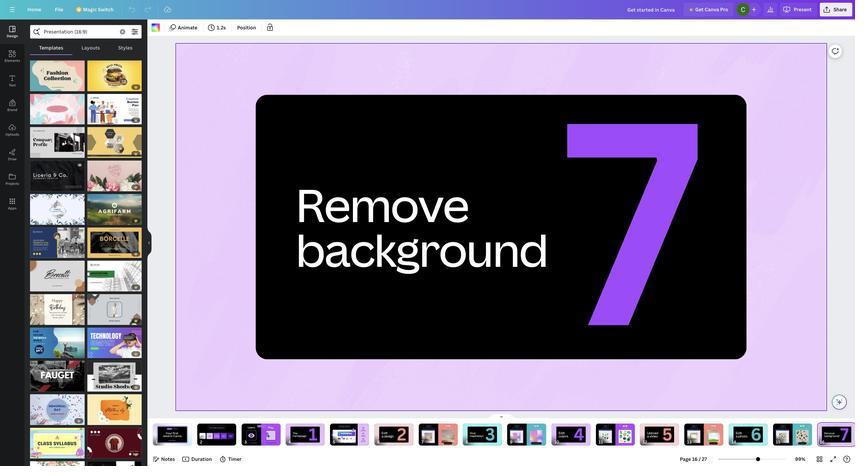 Task type: describe. For each thing, give the bounding box(es) containing it.
draw button
[[0, 142, 25, 167]]

12 for monochrome elegant professional company profile presentation 16:9 'group' on the left of page
[[41, 184, 45, 190]]

1 for monochrome elegant professional company profile presentation 16:9 'group' on the left of page
[[33, 184, 35, 190]]

happy birthday (presentation (16:9)) image
[[30, 294, 85, 325]]

animate button
[[167, 22, 200, 33]]

page
[[681, 456, 692, 462]]

get canva pro button
[[684, 3, 734, 16]]

file
[[55, 6, 63, 13]]

red minimalist new variant (presentation (16:9)) group
[[87, 424, 142, 458]]

1 of 12 for green simple architecture presentation (16:9) group
[[91, 285, 102, 290]]

yellow minimalist furniture collection presentation (16:9) image
[[87, 127, 142, 158]]

1 of 12 for pastel blue yellow purple playful class syllabus presentation 16:9 group
[[33, 452, 45, 457]]

blue minimalist memorial day presentation (16:9) image
[[30, 394, 85, 425]]

notes button
[[150, 454, 178, 465]]

of for "blue yellow good idea presentation (16:9)" group
[[36, 251, 40, 256]]

1 of 12 for the white maroon simple elegant automotive company profile presentation 16:9 group on the bottom left of the page
[[33, 385, 45, 390]]

1 for blue minimalist creative business plan presentation (16:9) 'group' at the top of page
[[91, 118, 93, 123]]

of for the white maroon simple elegant automotive company profile presentation 16:9 group on the bottom left of the page
[[36, 385, 40, 390]]

position
[[237, 24, 256, 31]]

happy mother's day presentation (16:9)) group
[[30, 457, 85, 466]]

pro
[[721, 6, 729, 13]]

remove
[[296, 174, 469, 235]]

brand
[[7, 107, 17, 112]]

templates button
[[30, 41, 72, 54]]

blue gradient travel (presentation (16:9)) group
[[30, 323, 85, 358]]

duration
[[191, 456, 212, 462]]

happy mother's day presentation (16:9)) image
[[87, 161, 142, 191]]

monochrome elegant professional company profile presentation 16:9 group
[[30, 157, 85, 191]]

1 for blue purple gradient professional company presentation 16:9 group
[[91, 351, 93, 357]]

magic
[[83, 6, 97, 13]]

templates
[[39, 44, 63, 51]]

blue minimalist memorial day presentation (16:9) group
[[30, 390, 85, 425]]

yellow modern burger (presentation (16:9)) group
[[87, 56, 142, 91]]

27
[[703, 456, 708, 462]]

happy mother's day presentation (16:9)) group
[[30, 90, 85, 125]]

layouts
[[82, 44, 100, 51]]

happy birthday (presentation (16:9)) group
[[30, 290, 85, 325]]

15 for 'pink blue pastel playful fashion collection presentation 16:9' group
[[41, 84, 45, 89]]

12 for the white maroon simple elegant automotive company profile presentation 16:9 group on the bottom left of the page
[[41, 385, 45, 390]]

present
[[795, 6, 812, 13]]

timer button
[[218, 454, 245, 465]]

no color image
[[152, 24, 160, 32]]

1 for colorful aesthetic magazine photography portfolio presentation 16:9 group
[[91, 251, 93, 256]]

Use 5+ words to describe... search field
[[44, 25, 116, 38]]

happy mother's day presentation (16:9)) image
[[30, 94, 85, 125]]

1 for 'warm brown aesthetic fashion brand marketing presentation 16 : 9' 'group'
[[33, 285, 35, 290]]

of for green simple architecture presentation (16:9) group
[[94, 285, 97, 290]]

share button
[[821, 3, 853, 16]]

duration button
[[181, 454, 215, 465]]

orange daisy mother's day (presentation (16:9)) image
[[87, 394, 142, 425]]

switch
[[98, 6, 114, 13]]

12 for colorful aesthetic magazine photography portfolio presentation 16:9 group
[[98, 251, 102, 256]]

1 for "blue yellow good idea presentation (16:9)" group
[[33, 251, 35, 256]]

get
[[696, 6, 704, 13]]

green simple architecture presentation (16:9) group
[[87, 257, 142, 291]]

brand button
[[0, 93, 25, 118]]

1 of 12 for 'warm brown aesthetic fashion brand marketing presentation 16 : 9' 'group'
[[33, 285, 45, 290]]

apps button
[[0, 192, 25, 216]]

page 16 / 27
[[681, 456, 708, 462]]

of for green yellow modern farming presentation 16:9 group
[[94, 218, 97, 223]]

home link
[[22, 3, 47, 16]]

of for 'pink blue pastel playful fashion collection presentation 16:9' group
[[36, 84, 40, 89]]

design button
[[0, 19, 25, 44]]

projects button
[[0, 167, 25, 192]]

grey minimalist new arrival (presentation (16:9)) image
[[87, 294, 142, 325]]

1 of 12 for monochrome elegant professional company profile presentation 16:9 'group' on the left of page
[[33, 184, 45, 190]]

1 for monochrome professional fashion company profile presentation 16:9 group
[[33, 151, 35, 156]]

hide pages image
[[485, 413, 518, 419]]

animate
[[178, 24, 198, 31]]

happy mother's day  (presentation (16:9)) group
[[30, 190, 85, 225]]

of for blue minimalist creative business plan presentation (16:9) 'group' at the top of page
[[94, 118, 97, 123]]

green yellow modern farming presentation 16:9 group
[[87, 190, 142, 225]]

monochrome professional fashion company profile presentation 16:9 group
[[30, 123, 85, 158]]



Task type: vqa. For each thing, say whether or not it's contained in the screenshot.
Twitter
no



Task type: locate. For each thing, give the bounding box(es) containing it.
1 up yellow minimalist furniture collection presentation (16:9) group
[[91, 118, 93, 123]]

1 of 15 inside green yellow modern farming presentation 16:9 group
[[91, 218, 103, 223]]

12 inside colorful aesthetic magazine photography portfolio presentation 16:9 group
[[98, 251, 102, 256]]

1 of 15 inside 'pink blue pastel playful fashion collection presentation 16:9' group
[[33, 84, 45, 89]]

pastel blue yellow purple playful class syllabus presentation 16:9 group
[[30, 424, 85, 458]]

1 up green simple architecture presentation (16:9) group
[[91, 251, 93, 256]]

/
[[699, 456, 701, 462]]

warm brown aesthetic fashion brand marketing presentation 16 : 9 group
[[30, 257, 85, 291]]

12 inside "blue yellow good idea presentation (16:9)" group
[[41, 251, 45, 256]]

12 inside "monochrome minimalist elegant magazine photography portfolio presentation 16:9" group
[[98, 385, 102, 390]]

page 16 / 27 button
[[678, 454, 710, 465]]

1 of 12 inside blue minimalist creative business plan presentation (16:9) 'group'
[[91, 118, 102, 123]]

monochrome simple professional magazine photography portfolio presentation 16:9 group
[[87, 457, 142, 466]]

15 up happy mother's day presentation (16:9)) group
[[41, 84, 45, 89]]

of up colorful aesthetic magazine photography portfolio presentation 16:9 group
[[94, 218, 97, 223]]

1 up happy birthday (presentation (16:9)) group in the bottom left of the page
[[33, 285, 35, 290]]

1.2s button
[[206, 22, 229, 33]]

1 of 15 inside blue purple gradient professional company presentation 16:9 group
[[91, 351, 103, 357]]

1 of 12 inside the white maroon simple elegant automotive company profile presentation 16:9 group
[[33, 385, 45, 390]]

home
[[27, 6, 41, 13]]

1 right projects
[[33, 184, 35, 190]]

1 of 12 up happy mother's day  (presentation (16:9)) group
[[33, 184, 45, 190]]

15 for green yellow modern farming presentation 16:9 group
[[98, 218, 103, 223]]

15 inside green yellow modern farming presentation 16:9 group
[[98, 218, 103, 223]]

2 vertical spatial 15
[[98, 351, 103, 357]]

of inside group
[[94, 351, 97, 357]]

of inside blue minimalist creative business plan presentation (16:9) 'group'
[[94, 118, 97, 123]]

12 inside the white maroon simple elegant automotive company profile presentation 16:9 group
[[41, 385, 45, 390]]

1 of 15 up happy mother's day presentation (16:9)) group
[[33, 84, 45, 89]]

of for "monochrome minimalist elegant magazine photography portfolio presentation 16:9" group
[[94, 385, 97, 390]]

of inside pastel blue yellow purple playful class syllabus presentation 16:9 group
[[36, 452, 40, 457]]

of up blue minimalist memorial day presentation (16:9) group
[[36, 385, 40, 390]]

text
[[9, 83, 16, 87]]

get canva pro
[[696, 6, 729, 13]]

Design title text field
[[622, 3, 682, 16]]

12 inside green simple architecture presentation (16:9) group
[[98, 285, 102, 290]]

1 of 12 inside "monochrome minimalist elegant magazine photography portfolio presentation 16:9" group
[[91, 385, 102, 390]]

1 of 12 inside colorful aesthetic magazine photography portfolio presentation 16:9 group
[[91, 251, 102, 256]]

of for blue purple gradient professional company presentation 16:9 group
[[94, 351, 97, 357]]

white maroon simple elegant automotive company profile presentation 16:9 group
[[30, 357, 85, 392]]

1 of 12 up yellow minimalist furniture collection presentation (16:9) group
[[91, 118, 102, 123]]

1 of 12 for blue minimalist creative business plan presentation (16:9) 'group' at the top of page
[[91, 118, 102, 123]]

12 for monochrome professional fashion company profile presentation 16:9 group
[[41, 151, 45, 156]]

uploads button
[[0, 118, 25, 142]]

12 for "monochrome minimalist elegant magazine photography portfolio presentation 16:9" group
[[98, 385, 102, 390]]

1 up "monochrome minimalist elegant magazine photography portfolio presentation 16:9" group
[[91, 351, 93, 357]]

1 of 15 up "monochrome minimalist elegant magazine photography portfolio presentation 16:9" group
[[91, 351, 103, 357]]

1 of 12 for monochrome professional fashion company profile presentation 16:9 group
[[33, 151, 45, 156]]

1 up colorful aesthetic magazine photography portfolio presentation 16:9 group
[[91, 218, 93, 223]]

12 inside pastel blue yellow purple playful class syllabus presentation 16:9 group
[[41, 452, 45, 457]]

of inside 'warm brown aesthetic fashion brand marketing presentation 16 : 9' 'group'
[[36, 285, 40, 290]]

1 of 15 for 'pink blue pastel playful fashion collection presentation 16:9' group
[[33, 84, 45, 89]]

0 vertical spatial 1 of 15
[[33, 84, 45, 89]]

share
[[834, 6, 848, 13]]

design
[[7, 33, 18, 38]]

12 up green simple architecture presentation (16:9) group
[[98, 251, 102, 256]]

12 for green simple architecture presentation (16:9) group
[[98, 285, 102, 290]]

12 up monochrome elegant professional company profile presentation 16:9 'group' on the left of page
[[41, 151, 45, 156]]

Page title text field
[[829, 439, 831, 446]]

1 of 12 right draw button
[[33, 151, 45, 156]]

yellow modern burger (presentation (16:9)) image
[[87, 60, 142, 91]]

2 vertical spatial 1 of 15
[[91, 351, 103, 357]]

of for colorful aesthetic magazine photography portfolio presentation 16:9 group
[[94, 251, 97, 256]]

1 of 12 up happy mother's day presentation (16:9)) group
[[33, 452, 45, 457]]

orange daisy mother's day (presentation (16:9)) group
[[87, 390, 142, 425]]

1 inside group
[[91, 351, 93, 357]]

12 up happy mother's day  (presentation (16:9)) group
[[41, 184, 45, 190]]

12 for "blue yellow good idea presentation (16:9)" group
[[41, 251, 45, 256]]

of inside colorful aesthetic magazine photography portfolio presentation 16:9 group
[[94, 251, 97, 256]]

of inside 'pink blue pastel playful fashion collection presentation 16:9' group
[[36, 84, 40, 89]]

7
[[562, 24, 705, 408]]

1 up grey minimalist new arrival (presentation (16:9)) group
[[91, 285, 93, 290]]

15 up "monochrome minimalist elegant magazine photography portfolio presentation 16:9" group
[[98, 351, 103, 357]]

1 for green yellow modern farming presentation 16:9 group
[[91, 218, 93, 223]]

12 up happy mother's day presentation (16:9)) group
[[41, 452, 45, 457]]

of up 'warm brown aesthetic fashion brand marketing presentation 16 : 9' 'group'
[[36, 251, 40, 256]]

1 of 15 for blue purple gradient professional company presentation 16:9 group
[[91, 351, 103, 357]]

1 of 12 inside green simple architecture presentation (16:9) group
[[91, 285, 102, 290]]

of right draw button
[[36, 151, 40, 156]]

1 up orange daisy mother's day (presentation (16:9)) group
[[91, 385, 93, 390]]

1.2s
[[217, 24, 226, 31]]

of up happy birthday (presentation (16:9)) group in the bottom left of the page
[[36, 285, 40, 290]]

background
[[296, 219, 548, 280]]

text button
[[0, 69, 25, 93]]

of right text
[[36, 84, 40, 89]]

15 up colorful aesthetic magazine photography portfolio presentation 16:9 group
[[98, 218, 103, 223]]

12 for blue minimalist creative business plan presentation (16:9) 'group' at the top of page
[[98, 118, 102, 123]]

of up happy mother's day presentation (16:9)) group
[[36, 452, 40, 457]]

12 inside monochrome elegant professional company profile presentation 16:9 'group'
[[41, 184, 45, 190]]

0 vertical spatial 15
[[41, 84, 45, 89]]

1 for the white maroon simple elegant automotive company profile presentation 16:9 group on the bottom left of the page
[[33, 385, 35, 390]]

of
[[36, 84, 40, 89], [94, 118, 97, 123], [36, 151, 40, 156], [36, 184, 40, 190], [94, 218, 97, 223], [36, 251, 40, 256], [94, 251, 97, 256], [36, 285, 40, 290], [94, 285, 97, 290], [94, 351, 97, 357], [36, 385, 40, 390], [94, 385, 97, 390], [36, 452, 40, 457]]

layouts button
[[72, 41, 109, 54]]

1 of 12
[[91, 118, 102, 123], [33, 151, 45, 156], [33, 184, 45, 190], [33, 251, 45, 256], [91, 251, 102, 256], [33, 285, 45, 290], [91, 285, 102, 290], [33, 385, 45, 390], [91, 385, 102, 390], [33, 452, 45, 457]]

1 for 'pink blue pastel playful fashion collection presentation 16:9' group
[[33, 84, 35, 89]]

1 inside group
[[33, 251, 35, 256]]

1 of 15 up colorful aesthetic magazine photography portfolio presentation 16:9 group
[[91, 218, 103, 223]]

15 inside blue purple gradient professional company presentation 16:9 group
[[98, 351, 103, 357]]

styles
[[118, 44, 133, 51]]

elements button
[[0, 44, 25, 69]]

1 vertical spatial 1 of 15
[[91, 218, 103, 223]]

file button
[[49, 3, 69, 16]]

12 up orange daisy mother's day (presentation (16:9)) group
[[98, 385, 102, 390]]

uploads
[[5, 132, 19, 137]]

of right projects
[[36, 184, 40, 190]]

of up green simple architecture presentation (16:9) group
[[94, 251, 97, 256]]

1 of 12 up happy birthday (presentation (16:9)) group in the bottom left of the page
[[33, 285, 45, 290]]

1 of 12 inside "blue yellow good idea presentation (16:9)" group
[[33, 251, 45, 256]]

blue yellow good idea presentation (16:9) group
[[30, 223, 85, 258]]

15 for blue purple gradient professional company presentation 16:9 group
[[98, 351, 103, 357]]

12 inside monochrome professional fashion company profile presentation 16:9 group
[[41, 151, 45, 156]]

1 of 12 up grey minimalist new arrival (presentation (16:9)) group
[[91, 285, 102, 290]]

15 inside 'pink blue pastel playful fashion collection presentation 16:9' group
[[41, 84, 45, 89]]

1 of 12 for "monochrome minimalist elegant magazine photography portfolio presentation 16:9" group
[[91, 385, 102, 390]]

12 up grey minimalist new arrival (presentation (16:9)) group
[[98, 285, 102, 290]]

12 for pastel blue yellow purple playful class syllabus presentation 16:9 group
[[41, 452, 45, 457]]

happy mother's day presentation (16:9)) group
[[87, 157, 142, 191]]

draw
[[8, 156, 17, 161]]

main menu bar
[[0, 0, 856, 19]]

of for 'warm brown aesthetic fashion brand marketing presentation 16 : 9' 'group'
[[36, 285, 40, 290]]

of for monochrome elegant professional company profile presentation 16:9 'group' on the left of page
[[36, 184, 40, 190]]

1 right text
[[33, 84, 35, 89]]

12 for 'warm brown aesthetic fashion brand marketing presentation 16 : 9' 'group'
[[41, 285, 45, 290]]

1 of 12 for colorful aesthetic magazine photography portfolio presentation 16:9 group
[[91, 251, 102, 256]]

pink blue pastel playful fashion collection presentation 16:9 group
[[30, 56, 85, 91]]

of up orange daisy mother's day (presentation (16:9)) group
[[94, 385, 97, 390]]

1 right draw button
[[33, 151, 35, 156]]

happy mother's day presentation (16:9)) image
[[30, 461, 85, 466]]

99% button
[[790, 454, 812, 465]]

position button
[[235, 22, 259, 33]]

blue gradient travel (presentation (16:9)) image
[[30, 328, 85, 358]]

magic switch button
[[71, 3, 119, 16]]

apps
[[8, 206, 17, 210]]

canva
[[705, 6, 720, 13]]

1 of 15 for green yellow modern farming presentation 16:9 group
[[91, 218, 103, 223]]

monochrome minimalist elegant magazine photography portfolio presentation 16:9 group
[[87, 357, 142, 392]]

of up "monochrome minimalist elegant magazine photography portfolio presentation 16:9" group
[[94, 351, 97, 357]]

of inside "blue yellow good idea presentation (16:9)" group
[[36, 251, 40, 256]]

15
[[41, 84, 45, 89], [98, 218, 103, 223], [98, 351, 103, 357]]

of inside "monochrome minimalist elegant magazine photography portfolio presentation 16:9" group
[[94, 385, 97, 390]]

of inside green yellow modern farming presentation 16:9 group
[[94, 218, 97, 223]]

grey minimalist new arrival (presentation (16:9)) group
[[87, 290, 142, 325]]

1 up blue minimalist memorial day presentation (16:9) group
[[33, 385, 35, 390]]

magic switch
[[83, 6, 114, 13]]

colorful aesthetic magazine photography portfolio presentation 16:9 group
[[87, 223, 142, 258]]

12 inside blue minimalist creative business plan presentation (16:9) 'group'
[[98, 118, 102, 123]]

yellow minimalist furniture collection presentation (16:9) group
[[87, 123, 142, 158]]

12 up yellow minimalist furniture collection presentation (16:9) group
[[98, 118, 102, 123]]

1 of 12 up green simple architecture presentation (16:9) group
[[91, 251, 102, 256]]

blue minimalist creative business plan presentation (16:9) group
[[87, 90, 142, 125]]

hide image
[[147, 226, 152, 259]]

1 for "monochrome minimalist elegant magazine photography portfolio presentation 16:9" group
[[91, 385, 93, 390]]

of inside 'group'
[[36, 184, 40, 190]]

red minimalist new variant (presentation (16:9)) image
[[87, 428, 142, 458]]

projects
[[5, 181, 19, 186]]

1
[[33, 84, 35, 89], [91, 118, 93, 123], [33, 151, 35, 156], [33, 184, 35, 190], [91, 218, 93, 223], [33, 251, 35, 256], [91, 251, 93, 256], [33, 285, 35, 290], [91, 285, 93, 290], [91, 351, 93, 357], [33, 385, 35, 390], [91, 385, 93, 390], [33, 452, 35, 457]]

1 up 'warm brown aesthetic fashion brand marketing presentation 16 : 9' 'group'
[[33, 251, 35, 256]]

styles button
[[109, 41, 142, 54]]

1 of 12 inside monochrome elegant professional company profile presentation 16:9 'group'
[[33, 184, 45, 190]]

of up yellow minimalist furniture collection presentation (16:9) group
[[94, 118, 97, 123]]

side panel tab list
[[0, 19, 25, 216]]

1 of 15
[[33, 84, 45, 89], [91, 218, 103, 223], [91, 351, 103, 357]]

1 for green simple architecture presentation (16:9) group
[[91, 285, 93, 290]]

blue purple gradient professional company presentation 16:9 group
[[87, 323, 142, 358]]

1 of 12 inside pastel blue yellow purple playful class syllabus presentation 16:9 group
[[33, 452, 45, 457]]

1 of 12 for "blue yellow good idea presentation (16:9)" group
[[33, 251, 45, 256]]

12 inside 'warm brown aesthetic fashion brand marketing presentation 16 : 9' 'group'
[[41, 285, 45, 290]]

12 up blue minimalist memorial day presentation (16:9) group
[[41, 385, 45, 390]]

happy mother's day  (presentation (16:9)) image
[[30, 194, 85, 225]]

of up grey minimalist new arrival (presentation (16:9)) group
[[94, 285, 97, 290]]

1 of 12 up blue minimalist memorial day presentation (16:9) group
[[33, 385, 45, 390]]

1 of 12 inside monochrome professional fashion company profile presentation 16:9 group
[[33, 151, 45, 156]]

timer
[[228, 456, 242, 462]]

of for pastel blue yellow purple playful class syllabus presentation 16:9 group
[[36, 452, 40, 457]]

notes
[[161, 456, 175, 462]]

12
[[98, 118, 102, 123], [41, 151, 45, 156], [41, 184, 45, 190], [41, 251, 45, 256], [98, 251, 102, 256], [41, 285, 45, 290], [98, 285, 102, 290], [41, 385, 45, 390], [98, 385, 102, 390], [41, 452, 45, 457]]

page 16 image
[[818, 424, 856, 446]]

remove background
[[296, 174, 548, 280]]

present button
[[781, 3, 818, 16]]

12 up happy birthday (presentation (16:9)) group in the bottom left of the page
[[41, 285, 45, 290]]

1 vertical spatial 15
[[98, 218, 103, 223]]

1 inside 'group'
[[33, 285, 35, 290]]

16
[[693, 456, 698, 462]]

elements
[[5, 58, 20, 63]]

1 of 12 up orange daisy mother's day (presentation (16:9)) group
[[91, 385, 102, 390]]

12 up 'warm brown aesthetic fashion brand marketing presentation 16 : 9' 'group'
[[41, 251, 45, 256]]

99%
[[796, 456, 806, 462]]

1 of 12 up 'warm brown aesthetic fashion brand marketing presentation 16 : 9' 'group'
[[33, 251, 45, 256]]

1 up happy mother's day presentation (16:9)) group
[[33, 452, 35, 457]]

canva assistant image
[[836, 398, 844, 406]]

of for monochrome professional fashion company profile presentation 16:9 group
[[36, 151, 40, 156]]

of inside green simple architecture presentation (16:9) group
[[94, 285, 97, 290]]

1 of 12 inside 'warm brown aesthetic fashion brand marketing presentation 16 : 9' 'group'
[[33, 285, 45, 290]]

1 for pastel blue yellow purple playful class syllabus presentation 16:9 group
[[33, 452, 35, 457]]



